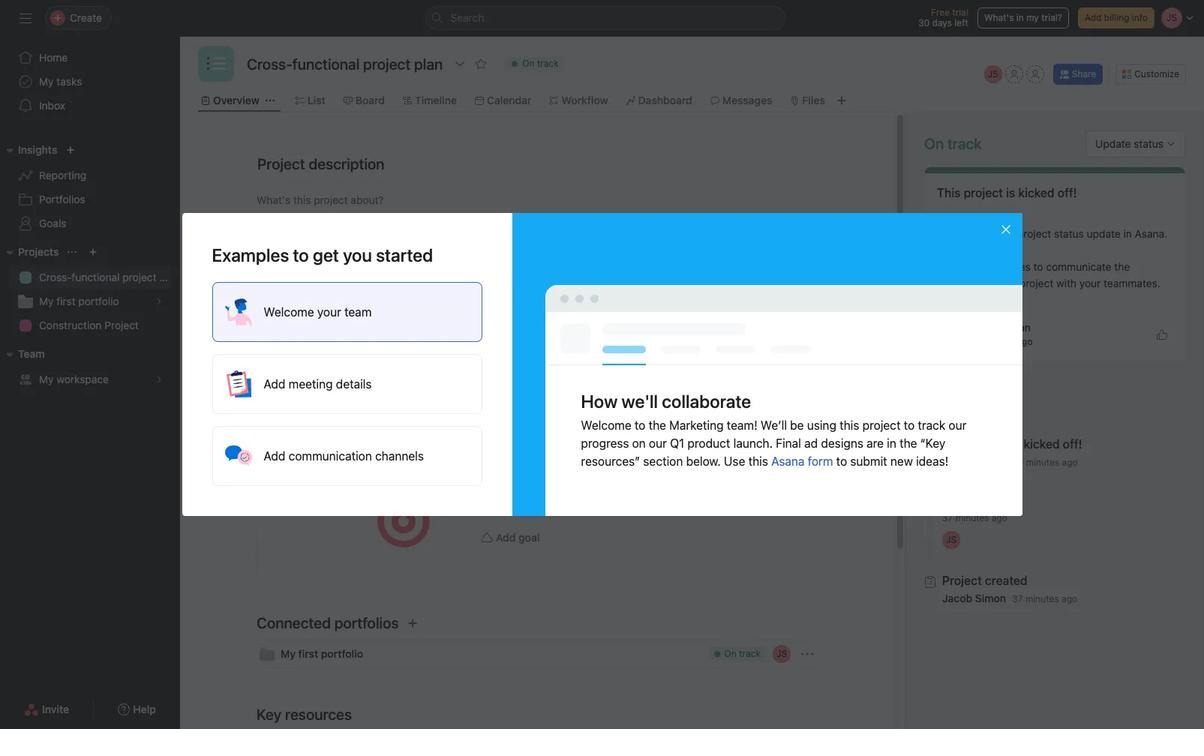 Task type: locate. For each thing, give the bounding box(es) containing it.
jacob simon link down this project is kicked off! button
[[942, 455, 1006, 468]]

what's
[[984, 12, 1014, 23]]

jacob simon link
[[967, 321, 1031, 334], [942, 455, 1006, 468], [942, 592, 1006, 605]]

progress inside use status updates to communicate the progress of your project with your teammates. skip the…
[[937, 277, 980, 290]]

project inside use status updates to communicate the progress of your project with your teammates. skip the…
[[1020, 277, 1054, 290]]

my tasks
[[39, 75, 82, 88]]

2 vertical spatial jacob
[[942, 592, 973, 605]]

2 vertical spatial jacob simon link
[[942, 592, 1006, 605]]

js
[[988, 68, 998, 80], [946, 534, 957, 545], [777, 648, 787, 660]]

my inside "global" element
[[39, 75, 54, 88]]

welcome up project roles at the top of the page
[[264, 305, 314, 319]]

2 vertical spatial is
[[1011, 437, 1021, 451]]

of
[[983, 277, 992, 290]]

search button
[[425, 6, 785, 30]]

0 horizontal spatial goal
[[519, 531, 540, 544]]

track up "key
[[918, 419, 946, 432]]

status up of
[[959, 260, 989, 273]]

a down below.
[[701, 484, 707, 497]]

project
[[104, 319, 139, 332]]

status
[[1054, 227, 1084, 240], [959, 260, 989, 273]]

project left kicked on the bottom right of page
[[969, 437, 1008, 451]]

first
[[57, 295, 76, 308], [298, 648, 318, 660]]

0 vertical spatial simon
[[1000, 321, 1031, 334]]

is inside this project is kicked off! jacob simon 29 minutes ago
[[1011, 437, 1021, 451]]

in inside button
[[1017, 12, 1024, 23]]

submit
[[850, 455, 887, 468]]

js button right on track
[[773, 645, 791, 663]]

team
[[18, 347, 45, 360]]

2 vertical spatial simon
[[975, 592, 1006, 605]]

my first portfolio down connected portfolios
[[281, 648, 363, 660]]

example text for how we'll collaborate section image
[[545, 285, 1022, 516]]

simon inside project created jacob simon 37 minutes ago
[[975, 592, 1006, 605]]

use down launch. at the bottom of page
[[724, 455, 745, 468]]

welcome for welcome to the marketing team! we'll be using this project to track our progress on our q1 product launch. final ad designs are in the "key resources" section below. use this
[[581, 419, 632, 432]]

1 horizontal spatial track
[[918, 419, 946, 432]]

0 vertical spatial status
[[1054, 227, 1084, 240]]

js down what's
[[988, 68, 998, 80]]

progress inside welcome to the marketing team! we'll be using this project to track our progress on our q1 product launch. final ad designs are in the "key resources" section below. use this
[[581, 437, 629, 450]]

2 vertical spatial js
[[777, 648, 787, 660]]

29 inside jacob simon 29 minutes ago
[[967, 336, 978, 347]]

to right updates
[[1034, 260, 1043, 273]]

your left team
[[317, 305, 341, 319]]

use inside use status updates to communicate the progress of your project with your teammates. skip the…
[[937, 260, 956, 273]]

1 horizontal spatial 29
[[1012, 457, 1024, 468]]

in left "my"
[[1017, 12, 1024, 23]]

sample
[[980, 227, 1015, 240]]

global element
[[0, 37, 180, 127]]

0 horizontal spatial status
[[959, 260, 989, 273]]

1 horizontal spatial a
[[701, 484, 707, 497]]

add billing info button
[[1078, 8, 1155, 29]]

board link
[[344, 92, 385, 109]]

1 horizontal spatial my first portfolio
[[281, 648, 363, 660]]

the down the how we'll collaborate
[[649, 419, 666, 432]]

1 vertical spatial track
[[739, 648, 761, 660]]

0 horizontal spatial track
[[739, 648, 761, 660]]

0 vertical spatial use
[[937, 260, 956, 273]]

simon down project created
[[975, 592, 1006, 605]]

1 horizontal spatial first
[[298, 648, 318, 660]]

this up ideas!
[[942, 437, 966, 451]]

0 vertical spatial 37
[[942, 512, 953, 524]]

welcome your team
[[264, 305, 372, 319]]

progress
[[937, 277, 980, 290], [581, 437, 629, 450]]

info
[[1132, 12, 1148, 23]]

cross-functional project plan link
[[9, 266, 180, 290]]

0 horizontal spatial welcome
[[264, 305, 314, 319]]

the
[[1114, 260, 1130, 273], [649, 419, 666, 432], [900, 437, 917, 450]]

list link
[[295, 92, 326, 109]]

0 vertical spatial 29
[[967, 336, 978, 347]]

1 vertical spatial the
[[649, 419, 666, 432]]

js right on track
[[777, 648, 787, 660]]

0 vertical spatial progress
[[937, 277, 980, 290]]

0 horizontal spatial in
[[887, 437, 897, 450]]

project inside "connect or create a goal to link this project to a larger purpose."
[[652, 484, 686, 497]]

a down "summary"
[[971, 227, 977, 240]]

is for kicked
[[1011, 437, 1021, 451]]

first up construction in the top left of the page
[[57, 295, 76, 308]]

resources"
[[581, 455, 640, 468]]

portfolio down connected portfolios
[[321, 648, 363, 660]]

free trial 30 days left
[[918, 7, 969, 29]]

0 vertical spatial in
[[1017, 12, 1024, 23]]

project up 'are'
[[863, 419, 901, 432]]

js down the 37 minutes ago
[[946, 534, 957, 545]]

0 horizontal spatial use
[[724, 455, 745, 468]]

welcome down how
[[581, 419, 632, 432]]

add to starred image
[[475, 58, 487, 70]]

0 vertical spatial jacob
[[967, 321, 997, 334]]

welcome for welcome your team
[[264, 305, 314, 319]]

or
[[521, 484, 531, 497]]

summary
[[937, 211, 987, 224]]

0 vertical spatial is
[[1006, 186, 1015, 200]]

larger
[[477, 500, 505, 513]]

add inside button
[[1085, 12, 1102, 23]]

get
[[313, 245, 339, 266]]

a right create
[[567, 484, 573, 497]]

status inside use status updates to communicate the progress of your project with your teammates. skip the…
[[959, 260, 989, 273]]

1 vertical spatial status
[[959, 260, 989, 273]]

goal left link
[[576, 484, 596, 497]]

first inside projects element
[[57, 295, 76, 308]]

37 down project created
[[1012, 594, 1023, 605]]

examples to get you started
[[212, 245, 433, 266]]

0 horizontal spatial js button
[[773, 645, 791, 663]]

1 horizontal spatial use
[[937, 260, 956, 273]]

jacob down "key
[[942, 455, 973, 468]]

welcome inside welcome to the marketing team! we'll be using this project to track our progress on our q1 product launch. final ad designs are in the "key resources" section below. use this
[[581, 419, 632, 432]]

0 vertical spatial my first portfolio
[[39, 295, 119, 308]]

0 vertical spatial the
[[1114, 260, 1130, 273]]

reporting link
[[9, 164, 171, 188]]

2 vertical spatial the
[[900, 437, 917, 450]]

inbox link
[[9, 94, 171, 118]]

our up section
[[649, 437, 667, 450]]

jacob down project created
[[942, 592, 973, 605]]

jacob simon 29 minutes ago
[[967, 321, 1033, 347]]

0 vertical spatial first
[[57, 295, 76, 308]]

0 horizontal spatial our
[[649, 437, 667, 450]]

my first portfolio inside projects element
[[39, 295, 119, 308]]

is left kicked off!
[[1006, 186, 1015, 200]]

is down "summary"
[[960, 227, 968, 240]]

designs
[[821, 437, 864, 450]]

workspace
[[57, 373, 109, 386]]

1 vertical spatial goal
[[519, 531, 540, 544]]

my inside projects element
[[39, 295, 54, 308]]

None text field
[[243, 50, 447, 77]]

your down 'communicate'
[[1080, 277, 1101, 290]]

messages link
[[710, 92, 772, 109]]

add down larger
[[496, 531, 516, 544]]

my for my workspace link
[[39, 373, 54, 386]]

0 vertical spatial js
[[988, 68, 998, 80]]

is left kicked on the bottom right of page
[[1011, 437, 1021, 451]]

minutes inside this project is kicked off! jacob simon 29 minutes ago
[[1026, 457, 1060, 468]]

portfolio
[[78, 295, 119, 308], [321, 648, 363, 660]]

my left "tasks"
[[39, 75, 54, 88]]

1 vertical spatial 37
[[1012, 594, 1023, 605]]

0 horizontal spatial your
[[317, 305, 341, 319]]

add for add billing info
[[1085, 12, 1102, 23]]

this
[[937, 186, 961, 200], [937, 227, 958, 240], [942, 437, 966, 451]]

minutes
[[981, 336, 1014, 347], [1026, 457, 1060, 468], [956, 512, 989, 524], [1026, 594, 1059, 605]]

our up this project is kicked off! button
[[949, 419, 967, 432]]

my down the cross-
[[39, 295, 54, 308]]

2 vertical spatial in
[[887, 437, 897, 450]]

project left plan
[[123, 271, 157, 284]]

29
[[967, 336, 978, 347], [1012, 457, 1024, 468]]

my for my tasks link
[[39, 75, 54, 88]]

add left communication
[[264, 449, 286, 463]]

1 vertical spatial jacob simon link
[[942, 455, 1006, 468]]

1 horizontal spatial welcome
[[581, 419, 632, 432]]

1 horizontal spatial goal
[[576, 484, 596, 497]]

project inside this project is kicked off! jacob simon 29 minutes ago
[[969, 437, 1008, 451]]

add left billing
[[1085, 12, 1102, 23]]

0 vertical spatial this
[[937, 186, 961, 200]]

portfolios
[[39, 193, 85, 206]]

this right link
[[631, 484, 649, 497]]

jacob inside jacob simon 29 minutes ago
[[967, 321, 997, 334]]

examples
[[212, 245, 289, 266]]

0 horizontal spatial this
[[631, 484, 649, 497]]

files link
[[790, 92, 825, 109]]

our
[[949, 419, 967, 432], [649, 437, 667, 450]]

hide sidebar image
[[20, 12, 32, 24]]

0 horizontal spatial the
[[649, 419, 666, 432]]

on track
[[924, 135, 982, 152]]

0 vertical spatial welcome
[[264, 305, 314, 319]]

project right close icon
[[1017, 227, 1051, 240]]

connected portfolios
[[257, 615, 399, 632]]

update
[[1087, 227, 1121, 240]]

29 down the…
[[967, 336, 978, 347]]

add to portfolio image
[[406, 618, 418, 630]]

goal inside button
[[519, 531, 540, 544]]

jacob simon link down project created
[[942, 592, 1006, 605]]

1 vertical spatial simon
[[975, 455, 1006, 468]]

1 horizontal spatial 37
[[1012, 594, 1023, 605]]

use up skip
[[937, 260, 956, 273]]

2 horizontal spatial the
[[1114, 260, 1130, 273]]

list
[[308, 94, 326, 107]]

0 vertical spatial goal
[[576, 484, 596, 497]]

minutes down the…
[[981, 336, 1014, 347]]

first down connected portfolios
[[298, 648, 318, 660]]

marketing
[[669, 419, 724, 432]]

the up new
[[900, 437, 917, 450]]

1 horizontal spatial this
[[749, 455, 768, 468]]

my workspace link
[[9, 368, 171, 392]]

kicked
[[1024, 437, 1060, 451]]

0 horizontal spatial 29
[[967, 336, 978, 347]]

this down "summary"
[[937, 227, 958, 240]]

1 vertical spatial first
[[298, 648, 318, 660]]

details
[[336, 377, 372, 391]]

to up new
[[904, 419, 915, 432]]

2 vertical spatial this
[[631, 484, 649, 497]]

progress up skip
[[937, 277, 980, 290]]

how we'll collaborate
[[581, 391, 751, 412]]

1 vertical spatial progress
[[581, 437, 629, 450]]

1 vertical spatial js
[[946, 534, 957, 545]]

this up designs
[[840, 419, 859, 432]]

this for this project is kicked off!
[[937, 186, 961, 200]]

1 vertical spatial in
[[1124, 227, 1132, 240]]

1 horizontal spatial portfolio
[[321, 648, 363, 660]]

a inside latest status update element
[[971, 227, 977, 240]]

overview link
[[201, 92, 259, 109]]

asana form to submit new ideas!
[[771, 455, 949, 468]]

in inside welcome to the marketing team! we'll be using this project to track our progress on our q1 product launch. final ad designs are in the "key resources" section below. use this
[[887, 437, 897, 450]]

to
[[293, 245, 309, 266], [1034, 260, 1043, 273], [635, 419, 646, 432], [904, 419, 915, 432], [836, 455, 847, 468], [599, 484, 609, 497], [689, 484, 698, 497]]

jacob inside this project is kicked off! jacob simon 29 minutes ago
[[942, 455, 973, 468]]

minutes down project created
[[1026, 594, 1059, 605]]

construction
[[39, 319, 102, 332]]

add left meeting in the left of the page
[[264, 377, 286, 391]]

2 horizontal spatial this
[[840, 419, 859, 432]]

1 vertical spatial this
[[937, 227, 958, 240]]

1 horizontal spatial status
[[1054, 227, 1084, 240]]

0 horizontal spatial progress
[[581, 437, 629, 450]]

1 vertical spatial welcome
[[581, 419, 632, 432]]

1 vertical spatial js button
[[773, 645, 791, 663]]

0 vertical spatial js button
[[984, 65, 1002, 83]]

my first portfolio up construction in the top left of the page
[[39, 295, 119, 308]]

communicate
[[1046, 260, 1112, 273]]

1 vertical spatial use
[[724, 455, 745, 468]]

create
[[534, 484, 564, 497]]

progress up resources"
[[581, 437, 629, 450]]

share
[[1072, 68, 1096, 80]]

add inside button
[[496, 531, 516, 544]]

this up "summary"
[[937, 186, 961, 200]]

ago inside jacob simon 29 minutes ago
[[1017, 336, 1033, 347]]

1 vertical spatial portfolio
[[321, 648, 363, 660]]

the up "teammates."
[[1114, 260, 1130, 273]]

simon inside jacob simon 29 minutes ago
[[1000, 321, 1031, 334]]

js button down what's
[[984, 65, 1002, 83]]

js button
[[984, 65, 1002, 83], [773, 645, 791, 663]]

you started
[[343, 245, 433, 266]]

0 vertical spatial track
[[918, 419, 946, 432]]

jacob down the…
[[967, 321, 997, 334]]

inbox
[[39, 99, 65, 112]]

left
[[955, 17, 969, 29]]

this down launch. at the bottom of page
[[749, 455, 768, 468]]

30
[[918, 17, 930, 29]]

portfolio down cross-functional project plan link
[[78, 295, 119, 308]]

track
[[918, 419, 946, 432], [739, 648, 761, 660]]

my down team
[[39, 373, 54, 386]]

1 horizontal spatial in
[[1017, 12, 1024, 23]]

project inside welcome to the marketing team! we'll be using this project to track our progress on our q1 product launch. final ad designs are in the "key resources" section below. use this
[[863, 419, 901, 432]]

use inside welcome to the marketing team! we'll be using this project to track our progress on our q1 product launch. final ad designs are in the "key resources" section below. use this
[[724, 455, 745, 468]]

0 vertical spatial our
[[949, 419, 967, 432]]

2 horizontal spatial in
[[1124, 227, 1132, 240]]

simon down use status updates to communicate the progress of your project with your teammates. skip the…
[[1000, 321, 1031, 334]]

37 inside project created jacob simon 37 minutes ago
[[1012, 594, 1023, 605]]

1 horizontal spatial your
[[995, 277, 1017, 290]]

1 vertical spatial our
[[649, 437, 667, 450]]

0 horizontal spatial portfolio
[[78, 295, 119, 308]]

2 horizontal spatial js
[[988, 68, 998, 80]]

project left with
[[1020, 277, 1054, 290]]

track right on
[[739, 648, 761, 660]]

my first portfolio
[[39, 295, 119, 308], [281, 648, 363, 660]]

the inside use status updates to communicate the progress of your project with your teammates. skip the…
[[1114, 260, 1130, 273]]

simon down this project is kicked off! button
[[975, 455, 1006, 468]]

simon inside this project is kicked off! jacob simon 29 minutes ago
[[975, 455, 1006, 468]]

ago inside project created jacob simon 37 minutes ago
[[1062, 594, 1078, 605]]

minutes down kicked on the bottom right of page
[[1026, 457, 1060, 468]]

minutes inside jacob simon 29 minutes ago
[[981, 336, 1014, 347]]

0 horizontal spatial js
[[777, 648, 787, 660]]

project down section
[[652, 484, 686, 497]]

to down below.
[[689, 484, 698, 497]]

0 vertical spatial jacob simon link
[[967, 321, 1031, 334]]

1 vertical spatial jacob
[[942, 455, 973, 468]]

trial
[[952, 7, 969, 18]]

in left "asana."
[[1124, 227, 1132, 240]]

add goal button
[[477, 524, 543, 551]]

the…
[[961, 293, 985, 306]]

0 horizontal spatial my first portfolio
[[39, 295, 119, 308]]

1 vertical spatial 29
[[1012, 457, 1024, 468]]

2 horizontal spatial a
[[971, 227, 977, 240]]

minutes inside project created jacob simon 37 minutes ago
[[1026, 594, 1059, 605]]

in right 'are'
[[887, 437, 897, 450]]

goal
[[576, 484, 596, 497], [519, 531, 540, 544]]

2 vertical spatial this
[[942, 437, 966, 451]]

0 horizontal spatial a
[[567, 484, 573, 497]]

0 horizontal spatial first
[[57, 295, 76, 308]]

my first portfolio link
[[9, 290, 171, 314]]

jacob simon link down the…
[[967, 321, 1031, 334]]

status up 'communicate'
[[1054, 227, 1084, 240]]

goal down 'purpose.'
[[519, 531, 540, 544]]

29 down this project is kicked off! button
[[1012, 457, 1024, 468]]

what's in my trial?
[[984, 12, 1062, 23]]

messages
[[722, 94, 772, 107]]

to left link
[[599, 484, 609, 497]]

1 horizontal spatial our
[[949, 419, 967, 432]]

jacob simon link inside latest status update element
[[967, 321, 1031, 334]]

track inside welcome to the marketing team! we'll be using this project to track our progress on our q1 product launch. final ad designs are in the "key resources" section below. use this
[[918, 419, 946, 432]]

1 horizontal spatial progress
[[937, 277, 980, 290]]

0 vertical spatial portfolio
[[78, 295, 119, 308]]

37 down ideas!
[[942, 512, 953, 524]]

in inside latest status update element
[[1124, 227, 1132, 240]]

my inside teams element
[[39, 373, 54, 386]]

your down updates
[[995, 277, 1017, 290]]



Task type: vqa. For each thing, say whether or not it's contained in the screenshot.
Below.
yes



Task type: describe. For each thing, give the bounding box(es) containing it.
to up on
[[635, 419, 646, 432]]

add for add communication channels
[[264, 449, 286, 463]]

share button
[[1053, 64, 1103, 85]]

key resources
[[257, 706, 352, 723]]

my tasks link
[[9, 70, 171, 94]]

to left get
[[293, 245, 309, 266]]

this inside "connect or create a goal to link this project to a larger purpose."
[[631, 484, 649, 497]]

1 vertical spatial my first portfolio
[[281, 648, 363, 660]]

insights button
[[0, 141, 57, 159]]

latest status update element
[[924, 167, 1186, 362]]

this project is kicked off!
[[937, 186, 1077, 200]]

project created jacob simon 37 minutes ago
[[942, 574, 1078, 605]]

jacob inside project created jacob simon 37 minutes ago
[[942, 592, 973, 605]]

teammates.
[[1104, 277, 1161, 290]]

add for add goal
[[496, 531, 516, 544]]

my
[[1027, 12, 1039, 23]]

goal inside "connect or create a goal to link this project to a larger purpose."
[[576, 484, 596, 497]]

insights element
[[0, 137, 180, 239]]

0 horizontal spatial 37
[[942, 512, 953, 524]]

cross-
[[39, 271, 72, 284]]

below.
[[686, 455, 721, 468]]

overview
[[213, 94, 259, 107]]

free
[[931, 7, 950, 18]]

Project description title text field
[[248, 149, 388, 180]]

dashboard
[[638, 94, 692, 107]]

updates
[[992, 260, 1031, 273]]

1 vertical spatial this
[[749, 455, 768, 468]]

form
[[808, 455, 833, 468]]

skip
[[937, 293, 958, 306]]

home link
[[9, 46, 171, 70]]

projects
[[18, 245, 59, 258]]

projects button
[[0, 243, 59, 261]]

search list box
[[425, 6, 785, 30]]

workflow link
[[550, 92, 608, 109]]

purpose.
[[508, 500, 551, 513]]

0 vertical spatial this
[[840, 419, 859, 432]]

my down connected portfolios
[[281, 648, 296, 660]]

projects element
[[0, 239, 180, 341]]

calendar
[[487, 94, 532, 107]]

project roles
[[257, 326, 341, 344]]

dashboard link
[[626, 92, 692, 109]]

my for my first portfolio link on the top
[[39, 295, 54, 308]]

files
[[802, 94, 825, 107]]

to down designs
[[836, 455, 847, 468]]

tasks
[[57, 75, 82, 88]]

what's in my trial? button
[[978, 8, 1069, 29]]

2 horizontal spatial your
[[1080, 277, 1101, 290]]

search
[[451, 11, 484, 24]]

37 minutes ago
[[942, 512, 1008, 524]]

is for kicked off!
[[1006, 186, 1015, 200]]

be
[[790, 419, 804, 432]]

jacob simon link for this
[[942, 455, 1006, 468]]

29 inside this project is kicked off! jacob simon 29 minutes ago
[[1012, 457, 1024, 468]]

teams element
[[0, 341, 180, 395]]

days
[[932, 17, 952, 29]]

goals link
[[9, 212, 171, 236]]

add communication channels
[[264, 449, 424, 463]]

workflow
[[562, 94, 608, 107]]

section
[[643, 455, 683, 468]]

list image
[[207, 55, 225, 73]]

this is a sample project status update in asana.
[[937, 227, 1168, 240]]

this for this is a sample project status update in asana.
[[937, 227, 958, 240]]

0 likes. click to like this task image
[[1156, 329, 1168, 341]]

add meeting details
[[264, 377, 372, 391]]

construction project link
[[9, 314, 171, 338]]

off!
[[1063, 437, 1082, 451]]

product
[[688, 437, 730, 450]]

on
[[724, 648, 737, 660]]

add goal
[[496, 531, 540, 544]]

plan
[[159, 271, 180, 284]]

link
[[612, 484, 628, 497]]

connect
[[477, 484, 518, 497]]

ideas!
[[916, 455, 949, 468]]

team button
[[0, 345, 45, 363]]

q1
[[670, 437, 684, 450]]

insights
[[18, 143, 57, 156]]

to inside use status updates to communicate the progress of your project with your teammates. skip the…
[[1034, 260, 1043, 273]]

1 horizontal spatial js
[[946, 534, 957, 545]]

my workspace
[[39, 373, 109, 386]]

asana
[[771, 455, 805, 468]]

this project is kicked off! jacob simon 29 minutes ago
[[942, 437, 1082, 468]]

close image
[[1000, 224, 1012, 236]]

1 horizontal spatial the
[[900, 437, 917, 450]]

goals
[[39, 217, 66, 230]]

1 horizontal spatial js button
[[984, 65, 1002, 83]]

connect or create a goal to link this project to a larger purpose.
[[477, 484, 707, 513]]

asana.
[[1135, 227, 1168, 240]]

ago inside this project is kicked off! jacob simon 29 minutes ago
[[1062, 457, 1078, 468]]

portfolio inside projects element
[[78, 295, 119, 308]]

minutes up project created
[[956, 512, 989, 524]]

1 vertical spatial is
[[960, 227, 968, 240]]

using
[[807, 419, 837, 432]]

project created
[[942, 574, 1028, 588]]

communication
[[289, 449, 372, 463]]

we'll collaborate
[[622, 391, 751, 412]]

this project is kicked off! button
[[942, 437, 1082, 452]]

this inside this project is kicked off! jacob simon 29 minutes ago
[[942, 437, 966, 451]]

cross-functional project plan
[[39, 271, 180, 284]]

add for add meeting details
[[264, 377, 286, 391]]

jacob simon link for project created
[[942, 592, 1006, 605]]

reporting
[[39, 169, 86, 182]]

timeline
[[415, 94, 457, 107]]

portfolios link
[[9, 188, 171, 212]]

new
[[891, 455, 913, 468]]

meeting
[[289, 377, 333, 391]]

functional
[[72, 271, 120, 284]]

project up "summary"
[[964, 186, 1003, 200]]

kicked off!
[[1018, 186, 1077, 200]]



